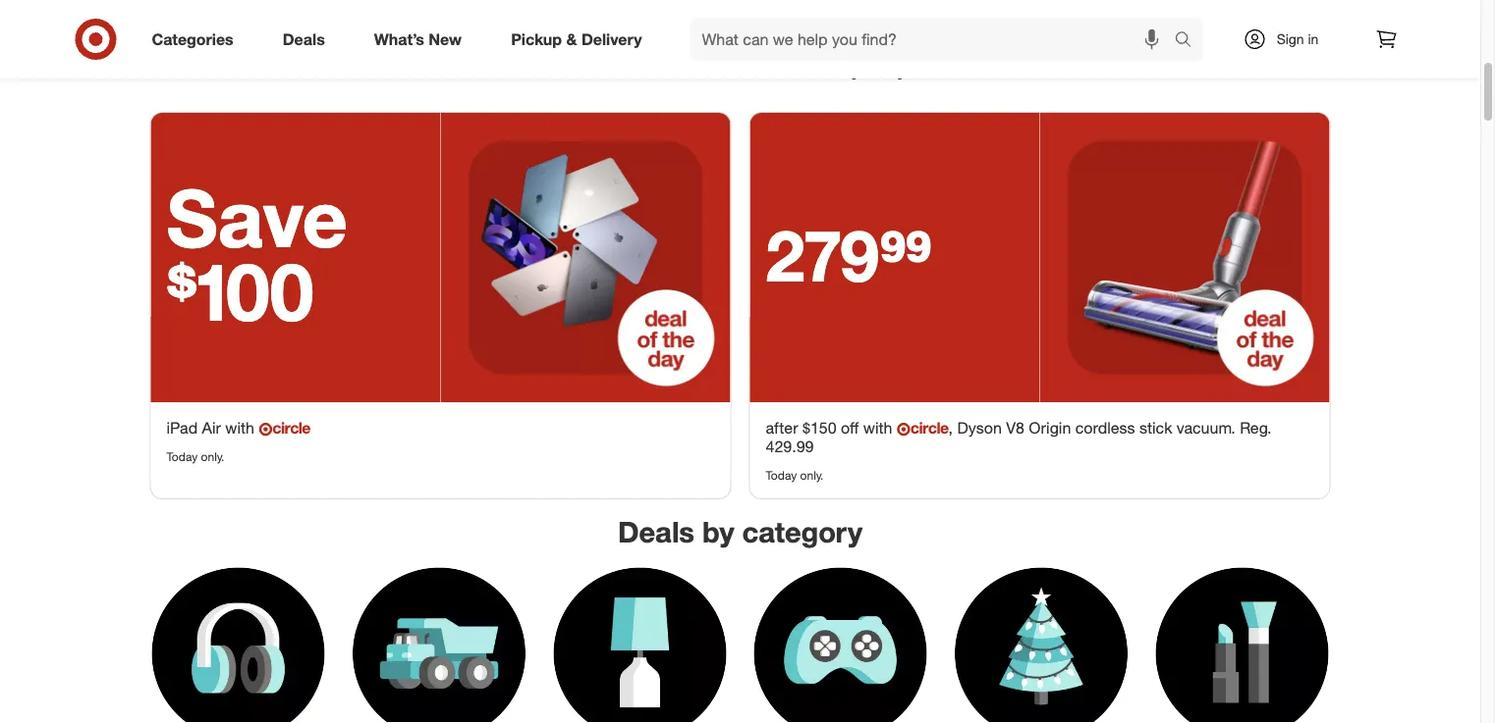 Task type: locate. For each thing, give the bounding box(es) containing it.
new
[[429, 30, 462, 49]]

279 99
[[766, 213, 932, 298]]

only.
[[201, 450, 224, 464], [800, 468, 824, 483]]

pickup & delivery
[[511, 30, 642, 49]]

0 vertical spatial today
[[167, 450, 198, 464]]

0 horizontal spatial with
[[225, 419, 254, 438]]

join
[[359, 51, 404, 80]]

deals right the
[[1060, 51, 1122, 80]]

sign in link
[[1226, 18, 1349, 61]]

0 horizontal spatial target deal of the day image
[[441, 113, 730, 403]]

today only. down ipad
[[167, 450, 224, 464]]

& up the free at the left of page
[[566, 30, 577, 49]]

only. down 429.99
[[800, 468, 824, 483]]

1 vertical spatial only.
[[800, 468, 824, 483]]

0 vertical spatial &
[[566, 30, 577, 49]]

the
[[1017, 51, 1053, 80]]

2 horizontal spatial circle
[[910, 419, 949, 438]]

1 horizontal spatial deals
[[1060, 51, 1122, 80]]

deals
[[283, 30, 325, 49], [618, 515, 694, 549]]

1 horizontal spatial target deal of the day image
[[1040, 113, 1330, 403]]

dyson
[[957, 419, 1002, 438]]

1 vertical spatial deals
[[618, 515, 694, 549]]

join ◎ circle tm for free & score new deals every day. preview the deals
[[359, 51, 1122, 80]]

1 horizontal spatial today
[[766, 468, 797, 483]]

category
[[742, 515, 863, 549]]

2 with from the left
[[863, 419, 892, 438]]

stick
[[1139, 419, 1172, 438]]

deals link
[[266, 18, 349, 61]]

today only. for 99
[[766, 468, 824, 483]]

0 horizontal spatial deals
[[283, 30, 325, 49]]

1 horizontal spatial with
[[863, 419, 892, 438]]

circle
[[432, 51, 495, 80], [272, 419, 310, 438], [910, 419, 949, 438]]

circle left "dyson"
[[910, 419, 949, 438]]

0 vertical spatial deals
[[283, 30, 325, 49]]

today for $100
[[167, 450, 198, 464]]

with
[[225, 419, 254, 438], [863, 419, 892, 438]]

ipad air with
[[167, 419, 259, 438]]

0 horizontal spatial &
[[566, 30, 577, 49]]

1 vertical spatial today only.
[[766, 468, 824, 483]]

, dyson v8 origin cordless stick vacuum. reg. 429.99
[[766, 419, 1272, 457]]

1 vertical spatial &
[[599, 51, 614, 80]]

what's
[[374, 30, 424, 49]]

only. down the ipad air with
[[201, 450, 224, 464]]

today only.
[[167, 450, 224, 464], [766, 468, 824, 483]]

0 horizontal spatial today only.
[[167, 450, 224, 464]]

1 horizontal spatial today only.
[[766, 468, 824, 483]]

target deal of the day image
[[441, 113, 730, 403], [1040, 113, 1330, 403]]

after
[[766, 419, 798, 438]]

with right off
[[863, 419, 892, 438]]

today for 99
[[766, 468, 797, 483]]

0 horizontal spatial circle
[[272, 419, 310, 438]]

,
[[949, 419, 953, 438]]

vacuum.
[[1177, 419, 1235, 438]]

origin
[[1029, 419, 1071, 438]]

1 with from the left
[[225, 419, 254, 438]]

deals
[[739, 51, 797, 80], [1060, 51, 1122, 80]]

categories link
[[135, 18, 258, 61]]

cordless
[[1075, 419, 1135, 438]]

&
[[566, 30, 577, 49], [599, 51, 614, 80]]

1 horizontal spatial deals
[[618, 515, 694, 549]]

with right air
[[225, 419, 254, 438]]

v8
[[1006, 419, 1025, 438]]

today down ipad
[[167, 450, 198, 464]]

circle down new
[[432, 51, 495, 80]]

in
[[1308, 30, 1319, 48]]

today
[[167, 450, 198, 464], [766, 468, 797, 483]]

1 vertical spatial today
[[766, 468, 797, 483]]

$150
[[803, 419, 837, 438]]

0 vertical spatial only.
[[201, 450, 224, 464]]

1 horizontal spatial &
[[599, 51, 614, 80]]

0 horizontal spatial today
[[167, 450, 198, 464]]

2 target deal of the day image from the left
[[1040, 113, 1330, 403]]

0 horizontal spatial only.
[[201, 450, 224, 464]]

deals right new
[[739, 51, 797, 80]]

deals left what's
[[283, 30, 325, 49]]

1 horizontal spatial only.
[[800, 468, 824, 483]]

circle for 279
[[910, 419, 949, 438]]

deals left by
[[618, 515, 694, 549]]

circle right the ipad air with
[[272, 419, 310, 438]]

0 horizontal spatial deals
[[739, 51, 797, 80]]

preview
[[919, 51, 1010, 80]]

today only. down 429.99
[[766, 468, 824, 483]]

today down 429.99
[[766, 468, 797, 483]]

& down delivery
[[599, 51, 614, 80]]

for
[[515, 51, 544, 80]]

0 vertical spatial today only.
[[167, 450, 224, 464]]

reg.
[[1240, 419, 1272, 438]]

1 target deal of the day image from the left
[[441, 113, 730, 403]]

after $150 off with
[[766, 419, 897, 438]]

◎
[[410, 55, 432, 79]]



Task type: vqa. For each thing, say whether or not it's contained in the screenshot.
DAY
no



Task type: describe. For each thing, give the bounding box(es) containing it.
1 horizontal spatial circle
[[432, 51, 495, 80]]

save
[[167, 170, 348, 266]]

off
[[841, 419, 859, 438]]

delivery
[[581, 30, 642, 49]]

sign in
[[1277, 30, 1319, 48]]

by
[[702, 515, 734, 549]]

99
[[879, 213, 932, 298]]

what's new
[[374, 30, 462, 49]]

$100
[[167, 243, 314, 339]]

circle for save
[[272, 419, 310, 438]]

what's new link
[[357, 18, 486, 61]]

target deal of the day image for $100
[[441, 113, 730, 403]]

pickup & delivery link
[[494, 18, 667, 61]]

& inside pickup & delivery link
[[566, 30, 577, 49]]

day.
[[870, 51, 912, 80]]

every
[[804, 51, 863, 80]]

new
[[688, 51, 733, 80]]

deals by category
[[618, 515, 863, 549]]

deals for deals
[[283, 30, 325, 49]]

search button
[[1166, 18, 1213, 65]]

279
[[766, 213, 879, 298]]

today only. for $100
[[167, 450, 224, 464]]

categories
[[152, 30, 234, 49]]

sign
[[1277, 30, 1304, 48]]

air
[[202, 419, 221, 438]]

1 deals from the left
[[739, 51, 797, 80]]

tm
[[495, 66, 508, 76]]

deals for deals by category
[[618, 515, 694, 549]]

score
[[621, 51, 681, 80]]

free
[[550, 51, 592, 80]]

only. for $100
[[201, 450, 224, 464]]

target deal of the day image for 99
[[1040, 113, 1330, 403]]

pickup
[[511, 30, 562, 49]]

429.99
[[766, 437, 814, 457]]

What can we help you find? suggestions appear below search field
[[690, 18, 1179, 61]]

only. for 99
[[800, 468, 824, 483]]

ipad
[[167, 419, 198, 438]]

search
[[1166, 32, 1213, 51]]

2 deals from the left
[[1060, 51, 1122, 80]]



